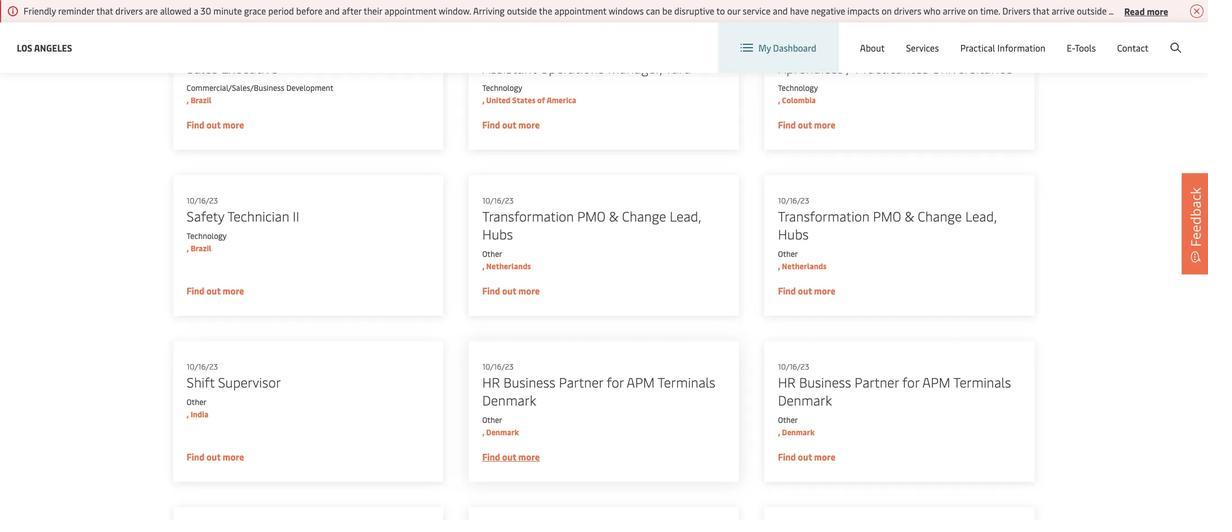 Task type: vqa. For each thing, say whether or not it's contained in the screenshot.
2nd And from right
yes



Task type: locate. For each thing, give the bounding box(es) containing it.
1 horizontal spatial &
[[905, 207, 915, 225]]

brazil down sales
[[191, 95, 212, 106]]

1 brazil from the top
[[191, 95, 212, 106]]

1 horizontal spatial appointment
[[555, 4, 607, 17]]

global menu button
[[968, 22, 1055, 56]]

1 horizontal spatial 10/16/23 hr business partner for apm terminals denmark other , denmark
[[778, 362, 1012, 438]]

operations
[[540, 59, 605, 77]]

my
[[759, 42, 771, 54]]

1 horizontal spatial technology
[[483, 83, 523, 93]]

0 horizontal spatial apm
[[627, 373, 655, 391]]

2 their from the left
[[1109, 4, 1128, 17]]

2 horizontal spatial technology
[[778, 83, 819, 93]]

executive
[[221, 59, 278, 77]]

e-
[[1067, 42, 1075, 54]]

e-tools
[[1067, 42, 1097, 54]]

technology up united on the top of page
[[483, 83, 523, 93]]

2 that from the left
[[1033, 4, 1050, 17]]

hubs
[[483, 225, 513, 243], [778, 225, 809, 243]]

1 outside from the left
[[507, 4, 537, 17]]

1 horizontal spatial pmo
[[873, 207, 902, 225]]

0 horizontal spatial hr
[[483, 373, 500, 391]]

10/16/23 inside 10/16/23 aprendices / practicantes universitarios technology , colombia
[[778, 47, 810, 58]]

partner
[[559, 373, 604, 391], [855, 373, 899, 391]]

0 horizontal spatial /
[[847, 59, 852, 77]]

0 horizontal spatial on
[[882, 4, 892, 17]]

outside up 'login'
[[1077, 4, 1107, 17]]

dashboard
[[774, 42, 817, 54]]

1 vertical spatial brazil
[[191, 243, 212, 254]]

1 change from the left
[[622, 207, 667, 225]]

lead,
[[670, 207, 701, 225], [966, 207, 997, 225]]

drivers left who
[[894, 4, 922, 17]]

1 arrive from the left
[[943, 4, 966, 17]]

information
[[998, 42, 1046, 54]]

their
[[364, 4, 383, 17], [1109, 4, 1128, 17]]

arriving
[[473, 4, 505, 17]]

2 lead, from the left
[[966, 207, 997, 225]]

and left have
[[773, 4, 788, 17]]

about button
[[861, 22, 885, 73]]

and
[[325, 4, 340, 17], [773, 4, 788, 17]]

1 horizontal spatial hubs
[[778, 225, 809, 243]]

technology up colombia
[[778, 83, 819, 93]]

2 hr from the left
[[778, 373, 796, 391]]

netherlands
[[487, 261, 531, 272], [782, 261, 827, 272]]

technology
[[483, 83, 523, 93], [778, 83, 819, 93], [187, 231, 227, 241]]

outside
[[507, 4, 537, 17], [1077, 4, 1107, 17]]

read more button
[[1125, 4, 1169, 18]]

1 horizontal spatial outside
[[1077, 4, 1107, 17]]

1 on from the left
[[882, 4, 892, 17]]

united
[[487, 95, 511, 106]]

technology down the safety
[[187, 231, 227, 241]]

arrive up the 'e-'
[[1052, 4, 1075, 17]]

2 appointment from the left
[[555, 4, 607, 17]]

1 horizontal spatial apm
[[923, 373, 951, 391]]

drivers
[[1003, 4, 1031, 17]]

are
[[145, 4, 158, 17]]

on left time.
[[969, 4, 979, 17]]

their right after
[[364, 4, 383, 17]]

safety
[[187, 207, 224, 225]]

find out more
[[187, 118, 244, 131], [483, 118, 540, 131], [778, 118, 836, 131], [187, 285, 244, 297], [483, 285, 540, 297], [778, 285, 836, 297], [187, 451, 244, 463], [483, 451, 540, 463], [778, 451, 836, 463]]

login
[[1097, 33, 1119, 45]]

10/16/23 inside 10/16/23 shift supervisor other , india
[[187, 362, 218, 372]]

1 horizontal spatial on
[[969, 4, 979, 17]]

0 horizontal spatial appointment
[[385, 4, 437, 17]]

other
[[483, 249, 503, 259], [778, 249, 798, 259], [187, 397, 207, 408], [483, 415, 503, 426], [778, 415, 798, 426]]

2 horizontal spatial appointment
[[1130, 4, 1182, 17]]

1 horizontal spatial and
[[773, 4, 788, 17]]

on
[[882, 4, 892, 17], [969, 4, 979, 17]]

los angeles link
[[17, 41, 72, 55]]

india
[[191, 409, 209, 420]]

shift
[[187, 373, 215, 391]]

switch location
[[893, 33, 956, 45]]

drivers left are
[[115, 4, 143, 17]]

1 horizontal spatial hr
[[778, 373, 796, 391]]

manager,
[[608, 59, 662, 77]]

close alert image
[[1191, 4, 1204, 18]]

2 terminals from the left
[[954, 373, 1012, 391]]

1 horizontal spatial change
[[918, 207, 963, 225]]

find
[[187, 118, 205, 131], [483, 118, 501, 131], [778, 118, 796, 131], [187, 285, 205, 297], [483, 285, 501, 297], [778, 285, 796, 297], [187, 451, 205, 463], [483, 451, 501, 463], [778, 451, 796, 463]]

1 horizontal spatial that
[[1033, 4, 1050, 17]]

global menu
[[992, 33, 1043, 45]]

0 horizontal spatial terminals
[[658, 373, 716, 391]]

technology inside 10/16/23 aprendices / practicantes universitarios technology , colombia
[[778, 83, 819, 93]]

0 horizontal spatial their
[[364, 4, 383, 17]]

practicantes
[[856, 59, 929, 77]]

technology for technician
[[187, 231, 227, 241]]

transformation
[[483, 207, 574, 225], [778, 207, 870, 225]]

2 brazil from the top
[[191, 243, 212, 254]]

grace
[[244, 4, 266, 17]]

, inside assistant operations manager, yard technology , united states of america
[[483, 95, 485, 106]]

1 horizontal spatial drivers
[[894, 4, 922, 17]]

, inside 10/16/23 shift supervisor other , india
[[187, 409, 189, 420]]

0 horizontal spatial hubs
[[483, 225, 513, 243]]

1 business from the left
[[504, 373, 556, 391]]

appointment right the
[[555, 4, 607, 17]]

business
[[504, 373, 556, 391], [800, 373, 852, 391]]

1 horizontal spatial 10/16/23 transformation pmo & change lead, hubs other , netherlands
[[778, 195, 997, 272]]

sales executive commercial/sales/business development , brazil
[[187, 59, 334, 106]]

services button
[[907, 22, 940, 73]]

brazil inside 10/16/23 safety technician ii technology , brazil
[[191, 243, 212, 254]]

0 horizontal spatial netherlands
[[487, 261, 531, 272]]

2 on from the left
[[969, 4, 979, 17]]

0 horizontal spatial pmo
[[578, 207, 606, 225]]

login / create account
[[1097, 33, 1187, 45]]

that right reminder
[[96, 4, 113, 17]]

on right impacts
[[882, 4, 892, 17]]

that right drivers at right
[[1033, 4, 1050, 17]]

1 horizontal spatial terminals
[[954, 373, 1012, 391]]

and left after
[[325, 4, 340, 17]]

1 horizontal spatial transformation
[[778, 207, 870, 225]]

windows
[[609, 4, 644, 17]]

drivers
[[115, 4, 143, 17], [894, 4, 922, 17]]

contact
[[1118, 42, 1149, 54]]

america
[[547, 95, 577, 106]]

0 horizontal spatial drivers
[[115, 4, 143, 17]]

be
[[663, 4, 673, 17]]

1 & from the left
[[609, 207, 619, 225]]

1 horizontal spatial arrive
[[1052, 4, 1075, 17]]

2 10/16/23 hr business partner for apm terminals denmark other , denmark from the left
[[778, 362, 1012, 438]]

technology inside 10/16/23 safety technician ii technology , brazil
[[187, 231, 227, 241]]

1 horizontal spatial netherlands
[[782, 261, 827, 272]]

brazil down the safety
[[191, 243, 212, 254]]

0 horizontal spatial and
[[325, 4, 340, 17]]

0 vertical spatial brazil
[[191, 95, 212, 106]]

appointment up login / create account
[[1130, 4, 1182, 17]]

e-tools button
[[1067, 22, 1097, 73]]

3 appointment from the left
[[1130, 4, 1182, 17]]

more
[[1148, 5, 1169, 17], [223, 118, 244, 131], [519, 118, 540, 131], [815, 118, 836, 131], [223, 285, 244, 297], [519, 285, 540, 297], [815, 285, 836, 297], [223, 451, 244, 463], [519, 451, 540, 463], [815, 451, 836, 463]]

1 horizontal spatial their
[[1109, 4, 1128, 17]]

out
[[207, 118, 221, 131], [503, 118, 517, 131], [798, 118, 813, 131], [207, 285, 221, 297], [503, 285, 517, 297], [798, 285, 813, 297], [207, 451, 221, 463], [503, 451, 517, 463], [798, 451, 813, 463]]

0 horizontal spatial partner
[[559, 373, 604, 391]]

after
[[342, 4, 362, 17]]

0 horizontal spatial change
[[622, 207, 667, 225]]

supervisor
[[218, 373, 281, 391]]

1 lead, from the left
[[670, 207, 701, 225]]

of
[[538, 95, 545, 106]]

10/16/23
[[778, 47, 810, 58], [187, 195, 218, 206], [483, 195, 514, 206], [778, 195, 810, 206], [187, 362, 218, 372], [483, 362, 514, 372], [778, 362, 810, 372]]

, inside 10/16/23 aprendices / practicantes universitarios technology , colombia
[[778, 95, 781, 106]]

0 horizontal spatial &
[[609, 207, 619, 225]]

/ left 'about' popup button
[[847, 59, 852, 77]]

30
[[201, 4, 211, 17]]

pmo
[[578, 207, 606, 225], [873, 207, 902, 225]]

to
[[717, 4, 725, 17]]

1 horizontal spatial /
[[1121, 33, 1124, 45]]

,
[[187, 95, 189, 106], [483, 95, 485, 106], [778, 95, 781, 106], [187, 243, 189, 254], [483, 261, 485, 272], [778, 261, 781, 272], [187, 409, 189, 420], [483, 427, 485, 438], [778, 427, 781, 438]]

tools
[[1075, 42, 1097, 54]]

0 horizontal spatial business
[[504, 373, 556, 391]]

universitarios
[[932, 59, 1013, 77]]

allowed
[[160, 4, 192, 17]]

0 horizontal spatial lead,
[[670, 207, 701, 225]]

1 and from the left
[[325, 4, 340, 17]]

0 horizontal spatial outside
[[507, 4, 537, 17]]

1 horizontal spatial for
[[903, 373, 920, 391]]

0 horizontal spatial 10/16/23 transformation pmo & change lead, hubs other , netherlands
[[483, 195, 701, 272]]

appointment
[[385, 4, 437, 17], [555, 4, 607, 17], [1130, 4, 1182, 17]]

10/16/23 inside 10/16/23 safety technician ii technology , brazil
[[187, 195, 218, 206]]

appointment left window.
[[385, 4, 437, 17]]

change
[[622, 207, 667, 225], [918, 207, 963, 225]]

practical
[[961, 42, 996, 54]]

0 horizontal spatial 10/16/23 hr business partner for apm terminals denmark other , denmark
[[483, 362, 716, 438]]

angeles
[[34, 41, 72, 54]]

1 vertical spatial /
[[847, 59, 852, 77]]

arrive
[[943, 4, 966, 17], [1052, 4, 1075, 17]]

yard
[[665, 59, 691, 77]]

time.
[[981, 4, 1001, 17]]

2 arrive from the left
[[1052, 4, 1075, 17]]

0 horizontal spatial for
[[607, 373, 624, 391]]

arrive right who
[[943, 4, 966, 17]]

1 horizontal spatial lead,
[[966, 207, 997, 225]]

0 horizontal spatial that
[[96, 4, 113, 17]]

0 horizontal spatial arrive
[[943, 4, 966, 17]]

window
[[1185, 4, 1209, 17]]

0 vertical spatial /
[[1121, 33, 1124, 45]]

0 horizontal spatial transformation
[[483, 207, 574, 225]]

outside left the
[[507, 4, 537, 17]]

negative
[[812, 4, 846, 17]]

contact button
[[1118, 22, 1149, 73]]

/ right 'login'
[[1121, 33, 1124, 45]]

that
[[96, 4, 113, 17], [1033, 4, 1050, 17]]

0 horizontal spatial technology
[[187, 231, 227, 241]]

technology inside assistant operations manager, yard technology , united states of america
[[483, 83, 523, 93]]

their up 'login'
[[1109, 4, 1128, 17]]

1 horizontal spatial partner
[[855, 373, 899, 391]]

1 horizontal spatial business
[[800, 373, 852, 391]]



Task type: describe. For each thing, give the bounding box(es) containing it.
development
[[287, 83, 334, 93]]

practical information button
[[961, 22, 1046, 73]]

10/16/23 aprendices / practicantes universitarios technology , colombia
[[778, 47, 1013, 106]]

minute
[[214, 4, 242, 17]]

feedback button
[[1182, 173, 1209, 274]]

1 hubs from the left
[[483, 225, 513, 243]]

los
[[17, 41, 32, 54]]

, inside sales executive commercial/sales/business development , brazil
[[187, 95, 189, 106]]

2 transformation from the left
[[778, 207, 870, 225]]

the
[[539, 4, 553, 17]]

2 pmo from the left
[[873, 207, 902, 225]]

impacts
[[848, 4, 880, 17]]

1 for from the left
[[607, 373, 624, 391]]

window.
[[439, 4, 472, 17]]

period
[[268, 4, 294, 17]]

1 that from the left
[[96, 4, 113, 17]]

about
[[861, 42, 885, 54]]

my dashboard
[[759, 42, 817, 54]]

service
[[743, 4, 771, 17]]

10/16/23 shift supervisor other , india
[[187, 362, 281, 420]]

assistant operations manager, yard technology , united states of america
[[483, 59, 691, 106]]

my dashboard button
[[741, 22, 817, 73]]

assistant
[[483, 59, 537, 77]]

a
[[194, 4, 198, 17]]

login / create account link
[[1076, 22, 1187, 56]]

1 apm from the left
[[627, 373, 655, 391]]

states
[[513, 95, 536, 106]]

results 240
[[173, 4, 221, 17]]

global
[[992, 33, 1018, 45]]

colombia
[[782, 95, 816, 106]]

2 & from the left
[[905, 207, 915, 225]]

account
[[1154, 33, 1187, 45]]

location
[[922, 33, 956, 45]]

10/16/23 safety technician ii technology , brazil
[[187, 195, 300, 254]]

switch location button
[[875, 33, 956, 45]]

, inside 10/16/23 safety technician ii technology , brazil
[[187, 243, 189, 254]]

more inside button
[[1148, 5, 1169, 17]]

2 apm from the left
[[923, 373, 951, 391]]

switch
[[893, 33, 920, 45]]

menu
[[1020, 33, 1043, 45]]

1 10/16/23 hr business partner for apm terminals denmark other , denmark from the left
[[483, 362, 716, 438]]

friendly
[[24, 4, 56, 17]]

aprendices
[[778, 59, 844, 77]]

/ inside 10/16/23 aprendices / practicantes universitarios technology , colombia
[[847, 59, 852, 77]]

1 terminals from the left
[[658, 373, 716, 391]]

can
[[646, 4, 660, 17]]

1 hr from the left
[[483, 373, 500, 391]]

commercial/sales/business
[[187, 83, 285, 93]]

read
[[1125, 5, 1146, 17]]

read more
[[1125, 5, 1169, 17]]

los angeles
[[17, 41, 72, 54]]

have
[[790, 4, 809, 17]]

2 change from the left
[[918, 207, 963, 225]]

2 business from the left
[[800, 373, 852, 391]]

our
[[728, 4, 741, 17]]

before
[[296, 4, 323, 17]]

2 drivers from the left
[[894, 4, 922, 17]]

1 appointment from the left
[[385, 4, 437, 17]]

technology for manager,
[[483, 83, 523, 93]]

services
[[907, 42, 940, 54]]

2 netherlands from the left
[[782, 261, 827, 272]]

other inside 10/16/23 shift supervisor other , india
[[187, 397, 207, 408]]

2 hubs from the left
[[778, 225, 809, 243]]

create
[[1126, 33, 1152, 45]]

practical information
[[961, 42, 1046, 54]]

2 partner from the left
[[855, 373, 899, 391]]

results
[[173, 4, 203, 17]]

1 partner from the left
[[559, 373, 604, 391]]

ii
[[293, 207, 300, 225]]

1 drivers from the left
[[115, 4, 143, 17]]

2 for from the left
[[903, 373, 920, 391]]

1 netherlands from the left
[[487, 261, 531, 272]]

feedback
[[1187, 187, 1205, 247]]

240
[[205, 4, 221, 17]]

sales
[[187, 59, 218, 77]]

disruptive
[[675, 4, 715, 17]]

2 and from the left
[[773, 4, 788, 17]]

1 their from the left
[[364, 4, 383, 17]]

1 transformation from the left
[[483, 207, 574, 225]]

2 10/16/23 transformation pmo & change lead, hubs other , netherlands from the left
[[778, 195, 997, 272]]

brazil inside sales executive commercial/sales/business development , brazil
[[191, 95, 212, 106]]

2 outside from the left
[[1077, 4, 1107, 17]]

who
[[924, 4, 941, 17]]

1 10/16/23 transformation pmo & change lead, hubs other , netherlands from the left
[[483, 195, 701, 272]]

technician
[[227, 207, 289, 225]]

reminder
[[58, 4, 94, 17]]

1 pmo from the left
[[578, 207, 606, 225]]

friendly reminder that drivers are allowed a 30 minute grace period before and after their appointment window. arriving outside the appointment windows can be disruptive to our service and have negative impacts on drivers who arrive on time. drivers that arrive outside their appointment window
[[24, 4, 1209, 17]]



